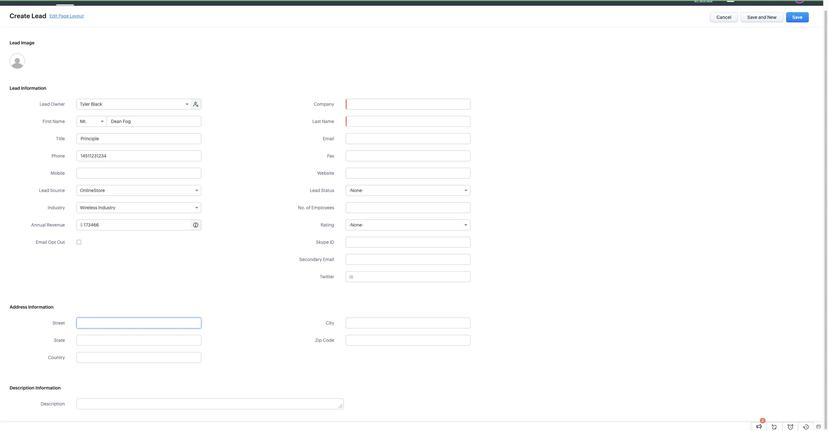 Task type: describe. For each thing, give the bounding box(es) containing it.
profile image
[[791, 0, 809, 6]]

address information
[[10, 305, 53, 310]]

save for save and new
[[748, 15, 758, 20]]

annual revenue
[[31, 223, 65, 228]]

OnlineStore field
[[76, 185, 201, 196]]

website
[[317, 171, 334, 176]]

image image
[[10, 53, 25, 69]]

rating
[[321, 223, 334, 228]]

create menu image
[[727, 0, 735, 2]]

save and new button
[[741, 12, 784, 22]]

twitter
[[320, 275, 334, 280]]

code
[[323, 338, 334, 344]]

opt
[[48, 240, 56, 245]]

information for lead information
[[21, 86, 46, 91]]

email for email
[[323, 136, 334, 142]]

tyler
[[80, 102, 90, 107]]

and
[[758, 15, 767, 20]]

lead source
[[39, 188, 65, 193]]

new
[[767, 15, 777, 20]]

last name
[[312, 119, 334, 124]]

name for last name
[[322, 119, 334, 124]]

description for description information
[[10, 386, 34, 391]]

- for lead status
[[349, 188, 351, 193]]

skype id
[[316, 240, 334, 245]]

state
[[54, 338, 65, 344]]

mobile
[[51, 171, 65, 176]]

2 vertical spatial email
[[323, 257, 334, 263]]

lead left edit
[[31, 12, 46, 20]]

email for email opt out
[[36, 240, 47, 245]]

status
[[321, 188, 334, 193]]

edit
[[50, 13, 58, 18]]

save for save
[[793, 15, 803, 20]]

lead owner
[[40, 102, 65, 107]]

layout
[[70, 13, 84, 18]]

edit page layout link
[[50, 13, 84, 18]]

out
[[57, 240, 65, 245]]

lead for lead information
[[10, 86, 20, 91]]

email opt out
[[36, 240, 65, 245]]

setup element
[[778, 0, 791, 6]]

cancel
[[717, 15, 732, 20]]

address
[[10, 305, 27, 310]]

no.
[[298, 206, 305, 211]]

none- for rating
[[351, 223, 363, 228]]

onlinestore
[[80, 188, 105, 193]]

last
[[312, 119, 321, 124]]

- for rating
[[349, 223, 351, 228]]

lead status
[[310, 188, 334, 193]]

information for description information
[[35, 386, 61, 391]]

of
[[306, 206, 311, 211]]

lead for lead status
[[310, 188, 320, 193]]

tyler black
[[80, 102, 102, 107]]

id
[[330, 240, 334, 245]]

@
[[349, 275, 353, 280]]

-none- for lead status
[[349, 188, 363, 193]]



Task type: vqa. For each thing, say whether or not it's contained in the screenshot.
Calls
no



Task type: locate. For each thing, give the bounding box(es) containing it.
1 horizontal spatial save
[[793, 15, 803, 20]]

page
[[58, 13, 69, 18]]

-
[[349, 188, 351, 193], [349, 223, 351, 228]]

email up fax
[[323, 136, 334, 142]]

1 vertical spatial information
[[28, 305, 53, 310]]

1 name from the left
[[53, 119, 65, 124]]

1 vertical spatial -
[[349, 223, 351, 228]]

lead for lead owner
[[40, 102, 50, 107]]

0 horizontal spatial description
[[10, 386, 34, 391]]

name for first name
[[53, 119, 65, 124]]

0 vertical spatial -none-
[[349, 188, 363, 193]]

first name
[[43, 119, 65, 124]]

lead left the owner at the top of the page
[[40, 102, 50, 107]]

$
[[80, 223, 83, 228]]

lead image
[[10, 40, 34, 45]]

1 horizontal spatial description
[[41, 402, 65, 407]]

- right status
[[349, 188, 351, 193]]

zip
[[315, 338, 322, 344]]

-none- right rating
[[349, 223, 363, 228]]

industry inside field
[[98, 206, 115, 211]]

None field
[[346, 99, 470, 109], [77, 353, 201, 363], [346, 99, 470, 109], [77, 353, 201, 363]]

save inside button
[[748, 15, 758, 20]]

name
[[53, 119, 65, 124], [322, 119, 334, 124]]

lead left the source
[[39, 188, 49, 193]]

2 -none- field from the top
[[346, 220, 471, 231]]

lead for lead source
[[39, 188, 49, 193]]

-None- field
[[346, 185, 471, 196], [346, 220, 471, 231]]

1 industry from the left
[[48, 206, 65, 211]]

0 horizontal spatial save
[[748, 15, 758, 20]]

none-
[[351, 188, 363, 193], [351, 223, 363, 228]]

information down country
[[35, 386, 61, 391]]

image
[[21, 40, 34, 45]]

-none-
[[349, 188, 363, 193], [349, 223, 363, 228]]

save
[[748, 15, 758, 20], [793, 15, 803, 20]]

company
[[314, 102, 334, 107]]

save button
[[786, 12, 809, 22]]

1 vertical spatial email
[[36, 240, 47, 245]]

industry up revenue
[[48, 206, 65, 211]]

None text field
[[346, 99, 470, 109], [346, 116, 471, 127], [107, 117, 201, 127], [76, 133, 201, 144], [76, 151, 201, 162], [76, 168, 201, 179], [346, 168, 471, 179], [346, 203, 471, 214], [84, 220, 201, 231], [346, 237, 471, 248], [346, 255, 471, 265], [354, 272, 470, 282], [76, 318, 201, 329], [346, 318, 471, 329], [77, 353, 201, 363], [77, 400, 343, 410], [346, 99, 470, 109], [346, 116, 471, 127], [107, 117, 201, 127], [76, 133, 201, 144], [76, 151, 201, 162], [76, 168, 201, 179], [346, 168, 471, 179], [346, 203, 471, 214], [84, 220, 201, 231], [346, 237, 471, 248], [346, 255, 471, 265], [354, 272, 470, 282], [76, 318, 201, 329], [346, 318, 471, 329], [77, 353, 201, 363], [77, 400, 343, 410]]

0 horizontal spatial industry
[[48, 206, 65, 211]]

0 vertical spatial -
[[349, 188, 351, 193]]

1 vertical spatial -none-
[[349, 223, 363, 228]]

- right rating
[[349, 223, 351, 228]]

lead information
[[10, 86, 46, 91]]

owner
[[51, 102, 65, 107]]

1 vertical spatial none-
[[351, 223, 363, 228]]

save inside "button"
[[793, 15, 803, 20]]

none- for lead status
[[351, 188, 363, 193]]

-none- field for rating
[[346, 220, 471, 231]]

wireless industry
[[80, 206, 115, 211]]

lead left image
[[10, 40, 20, 45]]

-none- right status
[[349, 188, 363, 193]]

1 horizontal spatial industry
[[98, 206, 115, 211]]

create lead edit page layout
[[10, 12, 84, 20]]

2 save from the left
[[793, 15, 803, 20]]

1 vertical spatial description
[[41, 402, 65, 407]]

name right last
[[322, 119, 334, 124]]

description for description
[[41, 402, 65, 407]]

Wireless Industry field
[[76, 203, 201, 214]]

create
[[10, 12, 30, 20]]

save down profile image
[[793, 15, 803, 20]]

0 vertical spatial information
[[21, 86, 46, 91]]

skype
[[316, 240, 329, 245]]

lead
[[31, 12, 46, 20], [10, 40, 20, 45], [10, 86, 20, 91], [40, 102, 50, 107], [39, 188, 49, 193], [310, 188, 320, 193]]

0 vertical spatial none-
[[351, 188, 363, 193]]

revenue
[[47, 223, 65, 228]]

2 industry from the left
[[98, 206, 115, 211]]

secondary email
[[299, 257, 334, 263]]

lead for lead image
[[10, 40, 20, 45]]

title
[[56, 136, 65, 142]]

city
[[326, 321, 334, 326]]

2
[[762, 419, 764, 423]]

country
[[48, 356, 65, 361]]

zip code
[[315, 338, 334, 344]]

cancel button
[[710, 12, 738, 22]]

first
[[43, 119, 52, 124]]

street
[[52, 321, 65, 326]]

mr.
[[80, 119, 87, 124]]

marketplace element
[[765, 0, 778, 6]]

1 -none- from the top
[[349, 188, 363, 193]]

name right "first"
[[53, 119, 65, 124]]

information up lead owner
[[21, 86, 46, 91]]

1 - from the top
[[349, 188, 351, 193]]

industry right wireless
[[98, 206, 115, 211]]

create menu element
[[723, 0, 739, 6]]

2 - from the top
[[349, 223, 351, 228]]

Tyler Black field
[[77, 99, 191, 109]]

search image
[[739, 0, 752, 6]]

email up twitter at the left
[[323, 257, 334, 263]]

description
[[10, 386, 34, 391], [41, 402, 65, 407]]

save and new
[[748, 15, 777, 20]]

email left opt
[[36, 240, 47, 245]]

information
[[21, 86, 46, 91], [28, 305, 53, 310], [35, 386, 61, 391]]

lead left status
[[310, 188, 320, 193]]

1 -none- field from the top
[[346, 185, 471, 196]]

-none- for rating
[[349, 223, 363, 228]]

lead down image
[[10, 86, 20, 91]]

description information
[[10, 386, 61, 391]]

0 horizontal spatial name
[[53, 119, 65, 124]]

fax
[[327, 154, 334, 159]]

none- right rating
[[351, 223, 363, 228]]

0 vertical spatial -none- field
[[346, 185, 471, 196]]

2 name from the left
[[322, 119, 334, 124]]

2 -none- from the top
[[349, 223, 363, 228]]

1 save from the left
[[748, 15, 758, 20]]

phone
[[52, 154, 65, 159]]

source
[[50, 188, 65, 193]]

information right address
[[28, 305, 53, 310]]

2 none- from the top
[[351, 223, 363, 228]]

annual
[[31, 223, 46, 228]]

save left "and"
[[748, 15, 758, 20]]

wireless
[[80, 206, 97, 211]]

none- right status
[[351, 188, 363, 193]]

Mr. field
[[77, 117, 107, 127]]

1 vertical spatial -none- field
[[346, 220, 471, 231]]

employees
[[311, 206, 334, 211]]

None text field
[[346, 133, 471, 144], [346, 151, 471, 162], [76, 336, 201, 346], [346, 336, 471, 346], [346, 133, 471, 144], [346, 151, 471, 162], [76, 336, 201, 346], [346, 336, 471, 346]]

industry
[[48, 206, 65, 211], [98, 206, 115, 211]]

no. of employees
[[298, 206, 334, 211]]

secondary
[[299, 257, 322, 263]]

black
[[91, 102, 102, 107]]

2 vertical spatial information
[[35, 386, 61, 391]]

0 vertical spatial email
[[323, 136, 334, 142]]

1 none- from the top
[[351, 188, 363, 193]]

-none- field for lead status
[[346, 185, 471, 196]]

1 horizontal spatial name
[[322, 119, 334, 124]]

information for address information
[[28, 305, 53, 310]]

0 vertical spatial description
[[10, 386, 34, 391]]

email
[[323, 136, 334, 142], [36, 240, 47, 245], [323, 257, 334, 263]]



